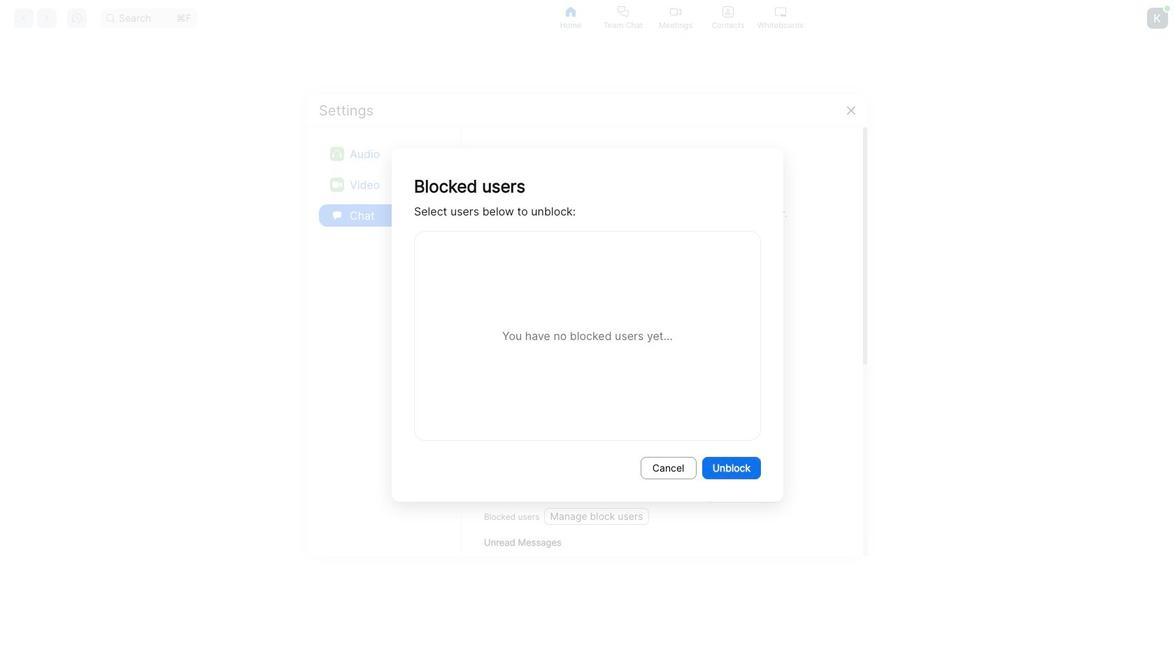 Task type: describe. For each thing, give the bounding box(es) containing it.
customize the look of my sidebar. white image
[[484, 405, 502, 423]]

customize the behavior of my sidebar. only allow one section opened at a time element
[[501, 327, 659, 344]]

. change my status to "away" when i am inactive for element
[[501, 484, 702, 501]]

video on image
[[670, 6, 682, 17]]

. organize by section element
[[501, 344, 580, 361]]

unread messages. keep all unread messages on top in chat and channel lists element
[[501, 554, 730, 571]]

magnifier image
[[106, 14, 115, 22]]

team chat image
[[618, 6, 629, 17]]

close image
[[846, 105, 857, 116]]

close image
[[846, 105, 857, 116]]

gray image
[[514, 405, 532, 423]]



Task type: locate. For each thing, give the bounding box(es) containing it.
profile contact image
[[723, 6, 734, 17], [723, 6, 734, 17]]

headphone image
[[330, 147, 344, 161]]

chat image
[[333, 211, 341, 219]]

chat image
[[330, 208, 344, 222]]

video on image
[[670, 6, 682, 17], [330, 177, 344, 191], [332, 179, 342, 189]]

schedule image
[[369, 377, 395, 404]]

home small image
[[565, 6, 577, 17], [565, 6, 577, 17]]

whiteboard small image
[[775, 6, 786, 17], [775, 6, 786, 17]]

tab panel
[[0, 36, 1176, 650]]

headphone image
[[332, 149, 342, 158]]

tab list
[[545, 0, 807, 36]]

video camera on image
[[367, 258, 397, 289], [367, 258, 397, 289]]

magnifier image
[[106, 14, 115, 22]]

team chat image
[[618, 6, 629, 17]]

settings tab list
[[319, 138, 450, 231]]



Task type: vqa. For each thing, say whether or not it's contained in the screenshot.
Mentions
no



